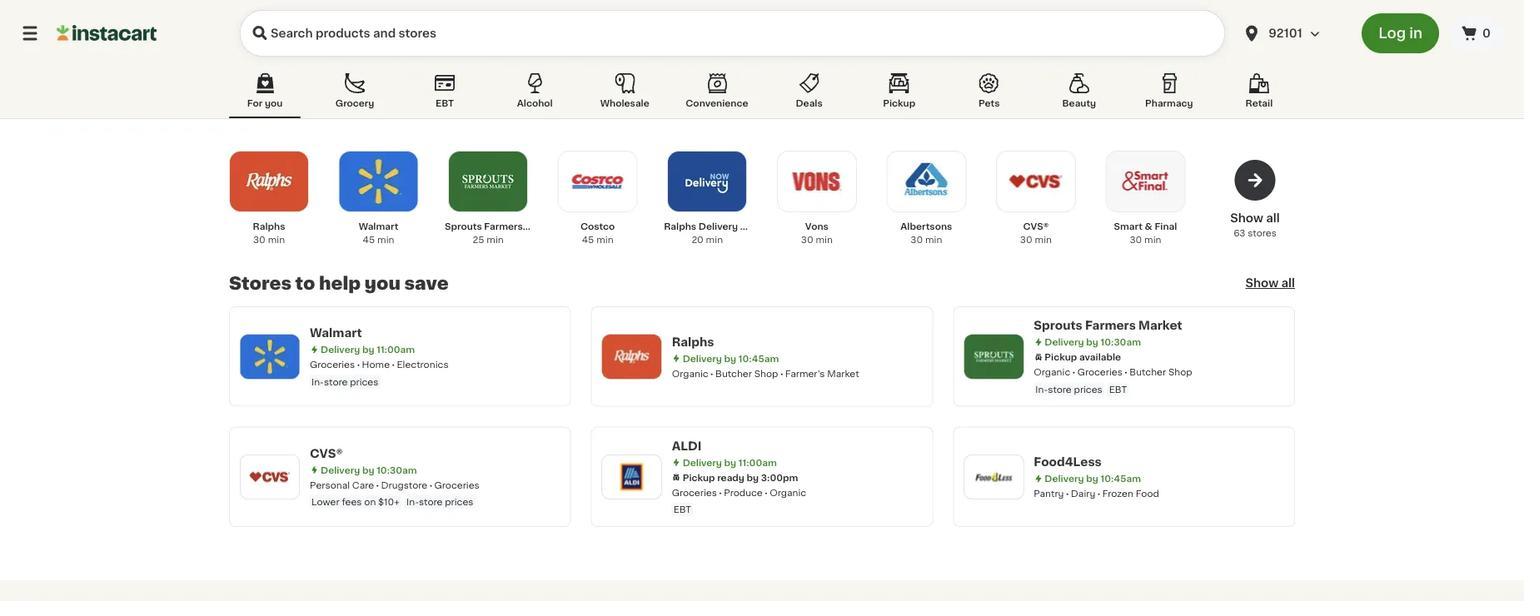 Task type: locate. For each thing, give the bounding box(es) containing it.
0 vertical spatial walmart
[[359, 222, 399, 231]]

min down cvs® image on the right of page
[[1035, 235, 1052, 245]]

show all 63 stores
[[1231, 212, 1280, 238]]

market
[[525, 222, 559, 231], [1139, 320, 1183, 332], [828, 369, 860, 378]]

pickup inside button
[[883, 99, 916, 108]]

1 vertical spatial sprouts
[[1034, 320, 1083, 332]]

0 horizontal spatial butcher
[[716, 369, 752, 378]]

store inside organic groceries butcher shop in-store prices ebt
[[1048, 385, 1072, 394]]

sprouts
[[445, 222, 482, 231], [1034, 320, 1083, 332]]

1 vertical spatial 10:45am
[[1101, 474, 1142, 483]]

walmart
[[359, 222, 399, 231], [310, 327, 362, 339]]

organic right ralphs logo
[[672, 369, 709, 378]]

min inside walmart 45 min
[[377, 235, 395, 245]]

30 down albertsons
[[911, 235, 923, 245]]

30 down vons in the top right of the page
[[801, 235, 814, 245]]

all
[[1267, 212, 1280, 224], [1282, 277, 1296, 289]]

show down stores
[[1246, 277, 1279, 289]]

10:45am
[[739, 354, 779, 363], [1101, 474, 1142, 483]]

1 horizontal spatial market
[[828, 369, 860, 378]]

0 horizontal spatial pickup
[[683, 473, 715, 482]]

9 min from the left
[[1145, 235, 1162, 245]]

1 vertical spatial all
[[1282, 277, 1296, 289]]

groceries inside groceries home electronics in-store prices
[[310, 360, 355, 370]]

3 30 from the left
[[911, 235, 923, 245]]

delivery for ralphs
[[683, 354, 722, 363]]

0 vertical spatial market
[[525, 222, 559, 231]]

walmart down walmart image
[[359, 222, 399, 231]]

by up home
[[362, 345, 375, 355]]

2 min from the left
[[377, 235, 395, 245]]

30 for cvs® 30 min
[[1021, 235, 1033, 245]]

30 up stores
[[253, 235, 266, 245]]

ralphs inside ralphs delivery now 20 min
[[664, 222, 697, 231]]

by for cvs®
[[362, 466, 375, 475]]

show inside show all popup button
[[1246, 277, 1279, 289]]

0 vertical spatial 11:00am
[[377, 345, 415, 355]]

11:00am for walmart
[[377, 345, 415, 355]]

0 vertical spatial 10:45am
[[739, 354, 779, 363]]

0 horizontal spatial market
[[525, 222, 559, 231]]

sprouts inside sprouts farmers market 25 min
[[445, 222, 482, 231]]

1 horizontal spatial cvs®
[[1024, 222, 1049, 231]]

1 horizontal spatial 45
[[582, 235, 594, 245]]

None search field
[[240, 10, 1226, 57]]

retail button
[[1224, 70, 1296, 118]]

0 vertical spatial delivery by 11:00am
[[321, 345, 415, 355]]

ebt inside groceries produce organic ebt
[[674, 505, 692, 515]]

farmers up available
[[1086, 320, 1136, 332]]

1 horizontal spatial delivery by 10:45am
[[1045, 474, 1142, 483]]

45 inside walmart 45 min
[[363, 235, 375, 245]]

butcher down the sprouts farmers market
[[1130, 368, 1167, 377]]

market up organic groceries butcher shop in-store prices ebt in the right bottom of the page
[[1139, 320, 1183, 332]]

0 horizontal spatial cvs®
[[310, 448, 343, 460]]

convenience button
[[679, 70, 755, 118]]

delivery for food4less
[[1045, 474, 1085, 483]]

aldi logo image
[[610, 456, 654, 499]]

you
[[265, 99, 283, 108], [365, 275, 401, 292]]

30
[[253, 235, 266, 245], [801, 235, 814, 245], [911, 235, 923, 245], [1021, 235, 1033, 245], [1130, 235, 1143, 245]]

cvs® image
[[1008, 153, 1065, 210]]

store down drugstore
[[419, 498, 443, 507]]

on
[[364, 498, 376, 507]]

min inside albertsons 30 min
[[926, 235, 943, 245]]

Search field
[[240, 10, 1226, 57]]

organic for organic butcher shop farmer's market
[[672, 369, 709, 378]]

10:30am down the sprouts farmers market
[[1101, 338, 1142, 347]]

45 for costco 45 min
[[582, 235, 594, 245]]

delivery down aldi
[[683, 458, 722, 467]]

by up produce
[[747, 473, 759, 482]]

1 horizontal spatial 11:00am
[[739, 458, 777, 467]]

groceries
[[310, 360, 355, 370], [1078, 368, 1123, 377], [435, 481, 480, 490], [672, 488, 717, 497]]

in- down drugstore
[[407, 498, 419, 507]]

walmart image
[[350, 153, 407, 210]]

11:00am up pickup ready by 3:00pm
[[739, 458, 777, 467]]

1 horizontal spatial shop
[[1169, 368, 1193, 377]]

2 horizontal spatial pickup
[[1045, 353, 1078, 362]]

2 horizontal spatial organic
[[1034, 368, 1071, 377]]

show up 63
[[1231, 212, 1264, 224]]

1 horizontal spatial store
[[419, 498, 443, 507]]

delivery by 11:00am up ready
[[683, 458, 777, 467]]

you inside button
[[265, 99, 283, 108]]

by
[[1087, 338, 1099, 347], [362, 345, 375, 355], [725, 354, 737, 363], [725, 458, 737, 467], [362, 466, 375, 475], [747, 473, 759, 482], [1087, 474, 1099, 483]]

by for walmart
[[362, 345, 375, 355]]

2 30 from the left
[[801, 235, 814, 245]]

20
[[692, 235, 704, 245]]

0 button
[[1450, 17, 1505, 50]]

45 inside costco 45 min
[[582, 235, 594, 245]]

3:00pm
[[761, 473, 799, 482]]

market for sprouts farmers market
[[1139, 320, 1183, 332]]

1 horizontal spatial farmers
[[1086, 320, 1136, 332]]

&
[[1145, 222, 1153, 231]]

1 vertical spatial show
[[1246, 277, 1279, 289]]

1 vertical spatial 11:00am
[[739, 458, 777, 467]]

groceries right drugstore
[[435, 481, 480, 490]]

1 horizontal spatial pickup
[[883, 99, 916, 108]]

groceries left home
[[310, 360, 355, 370]]

5 30 from the left
[[1130, 235, 1143, 245]]

alcohol button
[[499, 70, 571, 118]]

ebt button
[[409, 70, 481, 118]]

30 for ralphs 30 min
[[253, 235, 266, 245]]

wholesale
[[601, 99, 650, 108]]

cvs® inside cvs® 30 min
[[1024, 222, 1049, 231]]

store inside personal care drugstore groceries lower fees on $10+ in-store prices
[[419, 498, 443, 507]]

10:45am up frozen
[[1101, 474, 1142, 483]]

farmers
[[484, 222, 523, 231], [1086, 320, 1136, 332]]

delivery by 10:30am up available
[[1045, 338, 1142, 347]]

6 min from the left
[[816, 235, 833, 245]]

1 vertical spatial ebt
[[1110, 385, 1128, 394]]

30 inside the smart & final 30 min
[[1130, 235, 1143, 245]]

show inside show all 63 stores
[[1231, 212, 1264, 224]]

now
[[741, 222, 762, 231]]

pantry
[[1034, 489, 1064, 498]]

prices
[[350, 377, 379, 387], [1074, 385, 1103, 394], [445, 498, 474, 507]]

0 horizontal spatial delivery by 10:45am
[[683, 354, 779, 363]]

albertsons
[[901, 222, 953, 231]]

0 vertical spatial ebt
[[436, 99, 454, 108]]

in- right walmart logo
[[312, 377, 324, 387]]

0 horizontal spatial 10:30am
[[377, 466, 417, 475]]

1 horizontal spatial 10:45am
[[1101, 474, 1142, 483]]

delivery by 10:45am
[[683, 354, 779, 363], [1045, 474, 1142, 483]]

by up pantry dairy frozen food
[[1087, 474, 1099, 483]]

instacart image
[[57, 23, 157, 43]]

ralphs down ralphs image
[[253, 222, 285, 231]]

ralphs 30 min
[[253, 222, 285, 245]]

delivery up 20
[[699, 222, 738, 231]]

min down &
[[1145, 235, 1162, 245]]

7 min from the left
[[926, 235, 943, 245]]

0 horizontal spatial ebt
[[436, 99, 454, 108]]

cvs® 30 min
[[1021, 222, 1052, 245]]

1 vertical spatial delivery by 10:45am
[[1045, 474, 1142, 483]]

2 45 from the left
[[582, 235, 594, 245]]

pickup up "albertsons" image
[[883, 99, 916, 108]]

10:30am up drugstore
[[377, 466, 417, 475]]

pickup left ready
[[683, 473, 715, 482]]

market left costco
[[525, 222, 559, 231]]

cvs® logo image
[[248, 456, 292, 499]]

8 min from the left
[[1035, 235, 1052, 245]]

min right 25
[[487, 235, 504, 245]]

0 vertical spatial show
[[1231, 212, 1264, 224]]

prices right $10+
[[445, 498, 474, 507]]

min down albertsons
[[926, 235, 943, 245]]

30 inside vons 30 min
[[801, 235, 814, 245]]

groceries down available
[[1078, 368, 1123, 377]]

0 horizontal spatial 10:45am
[[739, 354, 779, 363]]

home
[[362, 360, 390, 370]]

by up available
[[1087, 338, 1099, 347]]

1 vertical spatial cvs®
[[310, 448, 343, 460]]

min for costco 45 min
[[597, 235, 614, 245]]

2 vertical spatial pickup
[[683, 473, 715, 482]]

1 horizontal spatial prices
[[445, 498, 474, 507]]

1 vertical spatial delivery by 10:30am
[[321, 466, 417, 475]]

min
[[268, 235, 285, 245], [377, 235, 395, 245], [487, 235, 504, 245], [597, 235, 614, 245], [706, 235, 723, 245], [816, 235, 833, 245], [926, 235, 943, 245], [1035, 235, 1052, 245], [1145, 235, 1162, 245]]

min inside costco 45 min
[[597, 235, 614, 245]]

delivery by 11:00am up home
[[321, 345, 415, 355]]

costco
[[581, 222, 615, 231]]

1 horizontal spatial ebt
[[674, 505, 692, 515]]

10:45am up organic butcher shop farmer's market
[[739, 354, 779, 363]]

ebt inside button
[[436, 99, 454, 108]]

walmart for walmart 45 min
[[359, 222, 399, 231]]

by up ready
[[725, 458, 737, 467]]

0 vertical spatial farmers
[[484, 222, 523, 231]]

0
[[1483, 27, 1492, 39]]

in
[[1410, 26, 1423, 40]]

by up care
[[362, 466, 375, 475]]

delivery for sprouts farmers market
[[1045, 338, 1085, 347]]

30 inside cvs® 30 min
[[1021, 235, 1033, 245]]

available
[[1080, 353, 1122, 362]]

sprouts for sprouts farmers market 25 min
[[445, 222, 482, 231]]

min right 20
[[706, 235, 723, 245]]

30 down smart
[[1130, 235, 1143, 245]]

10:45am for ralphs
[[739, 354, 779, 363]]

0 horizontal spatial 11:00am
[[377, 345, 415, 355]]

min inside vons 30 min
[[816, 235, 833, 245]]

cvs® up the personal
[[310, 448, 343, 460]]

to
[[295, 275, 315, 292]]

30 inside ralphs 30 min
[[253, 235, 266, 245]]

organic
[[1034, 368, 1071, 377], [672, 369, 709, 378], [770, 488, 807, 497]]

delivery for cvs®
[[321, 466, 360, 475]]

farmers for sprouts farmers market 25 min
[[484, 222, 523, 231]]

by for ralphs
[[725, 354, 737, 363]]

organic for organic groceries butcher shop in-store prices ebt
[[1034, 368, 1071, 377]]

2 vertical spatial ebt
[[674, 505, 692, 515]]

organic inside organic groceries butcher shop in-store prices ebt
[[1034, 368, 1071, 377]]

walmart down stores to help you save
[[310, 327, 362, 339]]

1 vertical spatial you
[[365, 275, 401, 292]]

0 horizontal spatial sprouts
[[445, 222, 482, 231]]

ebt
[[436, 99, 454, 108], [1110, 385, 1128, 394], [674, 505, 692, 515]]

4 min from the left
[[597, 235, 614, 245]]

butcher left farmer's
[[716, 369, 752, 378]]

1 45 from the left
[[363, 235, 375, 245]]

store
[[324, 377, 348, 387], [1048, 385, 1072, 394], [419, 498, 443, 507]]

min inside sprouts farmers market 25 min
[[487, 235, 504, 245]]

2 horizontal spatial prices
[[1074, 385, 1103, 394]]

delivery by 10:45am for food4less
[[1045, 474, 1142, 483]]

butcher
[[1130, 368, 1167, 377], [716, 369, 752, 378]]

pets button
[[954, 70, 1026, 118]]

beauty
[[1063, 99, 1097, 108]]

shop categories tab list
[[229, 70, 1296, 118]]

you right for
[[265, 99, 283, 108]]

4 30 from the left
[[1021, 235, 1033, 245]]

in- down "pickup available"
[[1036, 385, 1048, 394]]

1 horizontal spatial delivery by 11:00am
[[683, 458, 777, 467]]

0 horizontal spatial prices
[[350, 377, 379, 387]]

2 horizontal spatial in-
[[1036, 385, 1048, 394]]

1 min from the left
[[268, 235, 285, 245]]

45 down costco
[[582, 235, 594, 245]]

1 horizontal spatial butcher
[[1130, 368, 1167, 377]]

0 vertical spatial delivery by 10:45am
[[683, 354, 779, 363]]

min down costco
[[597, 235, 614, 245]]

albertsons 30 min
[[901, 222, 953, 245]]

ralphs right ralphs logo
[[672, 336, 714, 348]]

0 horizontal spatial in-
[[312, 377, 324, 387]]

all inside show all 63 stores
[[1267, 212, 1280, 224]]

ralphs
[[253, 222, 285, 231], [664, 222, 697, 231], [672, 336, 714, 348]]

delivery by 10:30am up care
[[321, 466, 417, 475]]

store right walmart logo
[[324, 377, 348, 387]]

0 horizontal spatial farmers
[[484, 222, 523, 231]]

delivery by 10:30am
[[1045, 338, 1142, 347], [321, 466, 417, 475]]

11:00am up home
[[377, 345, 415, 355]]

you right help
[[365, 275, 401, 292]]

groceries down aldi
[[672, 488, 717, 497]]

for you
[[247, 99, 283, 108]]

store down "pickup available"
[[1048, 385, 1072, 394]]

pickup left available
[[1045, 353, 1078, 362]]

2 horizontal spatial store
[[1048, 385, 1072, 394]]

store inside groceries home electronics in-store prices
[[324, 377, 348, 387]]

pantry dairy frozen food
[[1034, 489, 1160, 498]]

organic down 3:00pm
[[770, 488, 807, 497]]

1 horizontal spatial organic
[[770, 488, 807, 497]]

0 vertical spatial you
[[265, 99, 283, 108]]

ralphs for ralphs 30 min
[[253, 222, 285, 231]]

1 vertical spatial walmart
[[310, 327, 362, 339]]

farmers inside sprouts farmers market 25 min
[[484, 222, 523, 231]]

sprouts for sprouts farmers market
[[1034, 320, 1083, 332]]

3 min from the left
[[487, 235, 504, 245]]

0 vertical spatial cvs®
[[1024, 222, 1049, 231]]

2 horizontal spatial market
[[1139, 320, 1183, 332]]

cvs®
[[1024, 222, 1049, 231], [310, 448, 343, 460]]

groceries inside organic groceries butcher shop in-store prices ebt
[[1078, 368, 1123, 377]]

delivery
[[699, 222, 738, 231], [1045, 338, 1085, 347], [321, 345, 360, 355], [683, 354, 722, 363], [683, 458, 722, 467], [321, 466, 360, 475], [1045, 474, 1085, 483]]

market right farmer's
[[828, 369, 860, 378]]

1 vertical spatial market
[[1139, 320, 1183, 332]]

all for show all
[[1282, 277, 1296, 289]]

0 vertical spatial 10:30am
[[1101, 338, 1142, 347]]

45 up stores to help you save
[[363, 235, 375, 245]]

0 horizontal spatial shop
[[755, 369, 779, 378]]

delivery down food4less
[[1045, 474, 1085, 483]]

10:30am for cvs®
[[377, 466, 417, 475]]

pickup for aldi
[[683, 473, 715, 482]]

sprouts up "pickup available"
[[1034, 320, 1083, 332]]

1 vertical spatial farmers
[[1086, 320, 1136, 332]]

1 vertical spatial pickup
[[1045, 353, 1078, 362]]

0 horizontal spatial organic
[[672, 369, 709, 378]]

delivery by 11:00am for aldi
[[683, 458, 777, 467]]

ralphs up 20
[[664, 222, 697, 231]]

min inside ralphs 30 min
[[268, 235, 285, 245]]

30 down cvs® image on the right of page
[[1021, 235, 1033, 245]]

delivery up "pickup available"
[[1045, 338, 1085, 347]]

log in button
[[1362, 13, 1440, 53]]

30 inside albertsons 30 min
[[911, 235, 923, 245]]

1 horizontal spatial sprouts
[[1034, 320, 1083, 332]]

0 horizontal spatial 45
[[363, 235, 375, 245]]

min inside cvs® 30 min
[[1035, 235, 1052, 245]]

5 min from the left
[[706, 235, 723, 245]]

by up organic butcher shop farmer's market
[[725, 354, 737, 363]]

in- inside personal care drugstore groceries lower fees on $10+ in-store prices
[[407, 498, 419, 507]]

show
[[1231, 212, 1264, 224], [1246, 277, 1279, 289]]

1 vertical spatial delivery by 11:00am
[[683, 458, 777, 467]]

delivery by 10:45am up pantry dairy frozen food
[[1045, 474, 1142, 483]]

92101
[[1269, 27, 1303, 39]]

delivery up organic butcher shop farmer's market
[[683, 354, 722, 363]]

farmers for sprouts farmers market
[[1086, 320, 1136, 332]]

45 for walmart 45 min
[[363, 235, 375, 245]]

1 30 from the left
[[253, 235, 266, 245]]

shop
[[1169, 368, 1193, 377], [755, 369, 779, 378]]

0 horizontal spatial all
[[1267, 212, 1280, 224]]

delivery by 11:00am for walmart
[[321, 345, 415, 355]]

pickup
[[883, 99, 916, 108], [1045, 353, 1078, 362], [683, 473, 715, 482]]

0 horizontal spatial store
[[324, 377, 348, 387]]

market inside sprouts farmers market 25 min
[[525, 222, 559, 231]]

ralphs for ralphs
[[672, 336, 714, 348]]

2 horizontal spatial ebt
[[1110, 385, 1128, 394]]

convenience
[[686, 99, 749, 108]]

min down vons in the top right of the page
[[816, 235, 833, 245]]

pickup for sprouts farmers market
[[1045, 353, 1078, 362]]

all inside show all popup button
[[1282, 277, 1296, 289]]

0 horizontal spatial delivery by 11:00am
[[321, 345, 415, 355]]

delivery for walmart
[[321, 345, 360, 355]]

prices down home
[[350, 377, 379, 387]]

0 horizontal spatial you
[[265, 99, 283, 108]]

sprouts farmers market
[[1034, 320, 1183, 332]]

0 vertical spatial delivery by 10:30am
[[1045, 338, 1142, 347]]

delivery up groceries home electronics in-store prices
[[321, 345, 360, 355]]

1 horizontal spatial 10:30am
[[1101, 338, 1142, 347]]

92101 button
[[1242, 10, 1342, 57]]

0 vertical spatial pickup
[[883, 99, 916, 108]]

prices down "pickup available"
[[1074, 385, 1103, 394]]

farmers up 25
[[484, 222, 523, 231]]

delivery by 10:45am up organic butcher shop farmer's market
[[683, 354, 779, 363]]

45
[[363, 235, 375, 245], [582, 235, 594, 245]]

min down walmart image
[[377, 235, 395, 245]]

1 horizontal spatial all
[[1282, 277, 1296, 289]]

0 vertical spatial all
[[1267, 212, 1280, 224]]

sprouts up 25
[[445, 222, 482, 231]]

min up stores
[[268, 235, 285, 245]]

ralphs for ralphs delivery now 20 min
[[664, 222, 697, 231]]

organic down "pickup available"
[[1034, 368, 1071, 377]]

1 horizontal spatial delivery by 10:30am
[[1045, 338, 1142, 347]]

11:00am for aldi
[[739, 458, 777, 467]]

cvs® down cvs® image on the right of page
[[1024, 222, 1049, 231]]

1 horizontal spatial in-
[[407, 498, 419, 507]]

0 vertical spatial sprouts
[[445, 222, 482, 231]]

0 horizontal spatial delivery by 10:30am
[[321, 466, 417, 475]]

1 vertical spatial 10:30am
[[377, 466, 417, 475]]

10:30am
[[1101, 338, 1142, 347], [377, 466, 417, 475]]

1 horizontal spatial you
[[365, 275, 401, 292]]

delivery up the personal
[[321, 466, 360, 475]]



Task type: describe. For each thing, give the bounding box(es) containing it.
alcohol
[[517, 99, 553, 108]]

save
[[405, 275, 449, 292]]

all for show all 63 stores
[[1267, 212, 1280, 224]]

final
[[1155, 222, 1178, 231]]

prices inside personal care drugstore groceries lower fees on $10+ in-store prices
[[445, 498, 474, 507]]

costco image
[[570, 153, 626, 210]]

in- inside groceries home electronics in-store prices
[[312, 377, 324, 387]]

smart
[[1114, 222, 1143, 231]]

organic butcher shop farmer's market
[[672, 369, 860, 378]]

prices inside organic groceries butcher shop in-store prices ebt
[[1074, 385, 1103, 394]]

deals
[[796, 99, 823, 108]]

for you button
[[229, 70, 301, 118]]

92101 button
[[1232, 10, 1352, 57]]

delivery inside ralphs delivery now 20 min
[[699, 222, 738, 231]]

log
[[1379, 26, 1407, 40]]

organic groceries butcher shop in-store prices ebt
[[1034, 368, 1193, 394]]

show for show all 63 stores
[[1231, 212, 1264, 224]]

costco 45 min
[[581, 222, 615, 245]]

prices inside groceries home electronics in-store prices
[[350, 377, 379, 387]]

wholesale button
[[589, 70, 661, 118]]

vons
[[805, 222, 829, 231]]

ralphs delivery now image
[[679, 153, 736, 210]]

in- inside organic groceries butcher shop in-store prices ebt
[[1036, 385, 1048, 394]]

dairy
[[1071, 489, 1096, 498]]

food4less
[[1034, 456, 1102, 468]]

for
[[247, 99, 263, 108]]

show all button
[[1246, 275, 1296, 292]]

ralphs logo image
[[610, 335, 654, 379]]

min for cvs® 30 min
[[1035, 235, 1052, 245]]

$10+
[[378, 498, 400, 507]]

delivery by 10:30am for sprouts farmers market
[[1045, 338, 1142, 347]]

pickup available
[[1045, 353, 1122, 362]]

grocery button
[[319, 70, 391, 118]]

63
[[1234, 229, 1246, 238]]

deals button
[[774, 70, 845, 118]]

food4less logo image
[[973, 456, 1016, 499]]

vons 30 min
[[801, 222, 833, 245]]

min for albertsons 30 min
[[926, 235, 943, 245]]

vons image
[[789, 153, 846, 210]]

stores
[[1248, 229, 1277, 238]]

stores to help you save tab panel
[[221, 146, 1304, 527]]

food
[[1136, 489, 1160, 498]]

ralphs delivery now 20 min
[[664, 222, 762, 245]]

walmart for walmart
[[310, 327, 362, 339]]

by for sprouts farmers market
[[1087, 338, 1099, 347]]

retail
[[1246, 99, 1273, 108]]

fees
[[342, 498, 362, 507]]

30 for vons 30 min
[[801, 235, 814, 245]]

stores to help you save
[[229, 275, 449, 292]]

ready
[[718, 473, 745, 482]]

market for sprouts farmers market 25 min
[[525, 222, 559, 231]]

groceries inside personal care drugstore groceries lower fees on $10+ in-store prices
[[435, 481, 480, 490]]

albertsons image
[[899, 153, 955, 210]]

10:30am for sprouts farmers market
[[1101, 338, 1142, 347]]

stores
[[229, 275, 292, 292]]

by for aldi
[[725, 458, 737, 467]]

delivery for aldi
[[683, 458, 722, 467]]

sprouts farmers market image
[[460, 153, 517, 210]]

care
[[352, 481, 374, 490]]

min inside ralphs delivery now 20 min
[[706, 235, 723, 245]]

by for food4less
[[1087, 474, 1099, 483]]

ralphs image
[[241, 153, 297, 210]]

min for walmart 45 min
[[377, 235, 395, 245]]

butcher inside organic groceries butcher shop in-store prices ebt
[[1130, 368, 1167, 377]]

sprouts farmers market 25 min
[[445, 222, 559, 245]]

organic inside groceries produce organic ebt
[[770, 488, 807, 497]]

pets
[[979, 99, 1000, 108]]

smart & final image
[[1118, 153, 1174, 210]]

log in
[[1379, 26, 1423, 40]]

grocery
[[336, 99, 374, 108]]

pharmacy
[[1146, 99, 1194, 108]]

2 vertical spatial market
[[828, 369, 860, 378]]

you inside tab panel
[[365, 275, 401, 292]]

delivery by 10:30am for cvs®
[[321, 466, 417, 475]]

25
[[473, 235, 485, 245]]

10:45am for food4less
[[1101, 474, 1142, 483]]

pickup button
[[864, 70, 935, 118]]

aldi
[[672, 440, 702, 452]]

farmer's
[[786, 369, 825, 378]]

smart & final 30 min
[[1114, 222, 1178, 245]]

show for show all
[[1246, 277, 1279, 289]]

sprouts farmers market logo image
[[973, 335, 1016, 379]]

ebt inside organic groceries butcher shop in-store prices ebt
[[1110, 385, 1128, 394]]

30 for albertsons 30 min
[[911, 235, 923, 245]]

min for vons 30 min
[[816, 235, 833, 245]]

lower
[[312, 498, 340, 507]]

electronics
[[397, 360, 449, 370]]

groceries home electronics in-store prices
[[310, 360, 449, 387]]

cvs® for cvs® 30 min
[[1024, 222, 1049, 231]]

personal
[[310, 481, 350, 490]]

delivery by 10:45am for ralphs
[[683, 354, 779, 363]]

help
[[319, 275, 361, 292]]

produce
[[724, 488, 763, 497]]

min for ralphs 30 min
[[268, 235, 285, 245]]

frozen
[[1103, 489, 1134, 498]]

cvs® for cvs®
[[310, 448, 343, 460]]

personal care drugstore groceries lower fees on $10+ in-store prices
[[310, 481, 480, 507]]

pickup ready by 3:00pm
[[683, 473, 799, 482]]

min inside the smart & final 30 min
[[1145, 235, 1162, 245]]

walmart logo image
[[248, 335, 292, 379]]

beauty button
[[1044, 70, 1116, 118]]

show all
[[1246, 277, 1296, 289]]

pharmacy button
[[1134, 70, 1206, 118]]

groceries produce organic ebt
[[672, 488, 807, 515]]

groceries inside groceries produce organic ebt
[[672, 488, 717, 497]]

shop inside organic groceries butcher shop in-store prices ebt
[[1169, 368, 1193, 377]]

walmart 45 min
[[359, 222, 399, 245]]

drugstore
[[381, 481, 428, 490]]



Task type: vqa. For each thing, say whether or not it's contained in the screenshot.
'135 x 20 oz'
no



